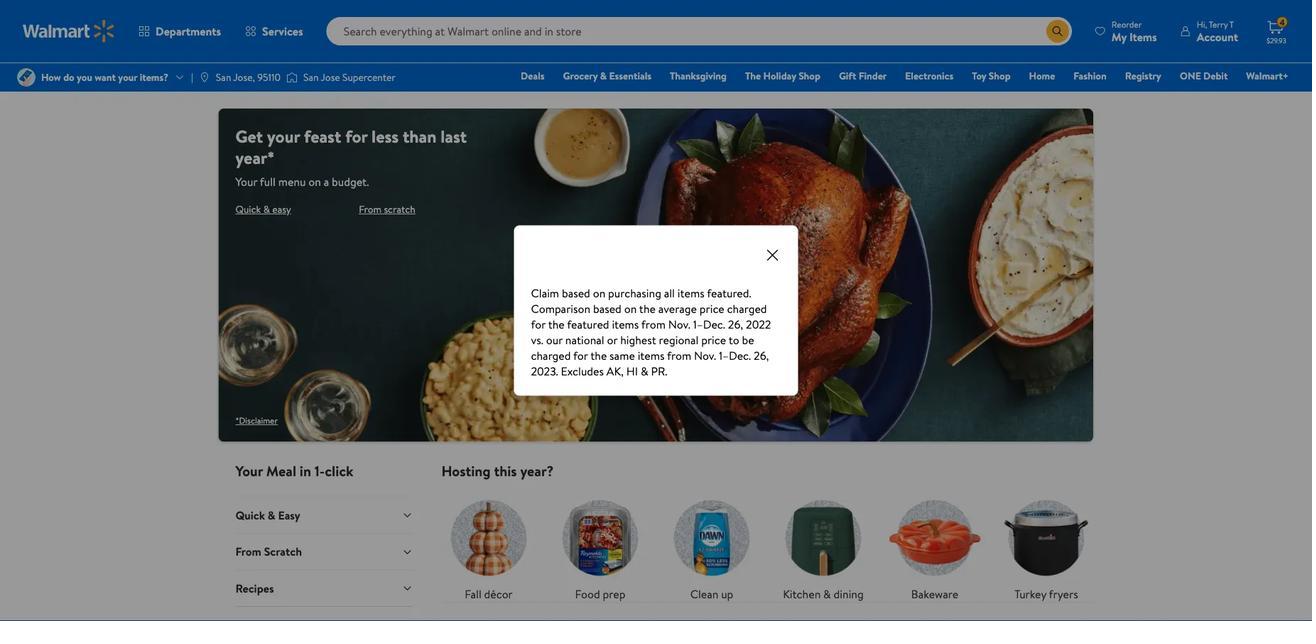Task type: locate. For each thing, give the bounding box(es) containing it.
0 vertical spatial nov.
[[669, 317, 691, 332]]

holiday
[[764, 69, 796, 83]]

items up same
[[612, 317, 639, 332]]

0 vertical spatial your
[[236, 174, 257, 190]]

for left the our
[[531, 317, 546, 332]]

0 horizontal spatial shop
[[799, 69, 821, 83]]

purchasing
[[608, 285, 662, 301]]

list
[[433, 480, 1103, 603]]

price left to
[[701, 332, 726, 348]]

less
[[372, 124, 399, 148]]

vs.
[[531, 332, 544, 348]]

electronics
[[906, 69, 954, 83]]

0 vertical spatial 1–dec.
[[693, 317, 726, 332]]

0 horizontal spatial the
[[548, 317, 565, 332]]

& inside claim based on purchasing all items featured. comparison based on the average price charged for the featured items from nov. 1–dec. 26, 2022 vs. our national or highest regional price to be charged for the same items from nov. 1–dec. 26, 2023. excludes ak, hi & pr.
[[641, 363, 649, 379]]

featured
[[567, 317, 609, 332]]

1 vertical spatial charged
[[531, 348, 571, 363]]

0 vertical spatial price
[[700, 301, 725, 317]]

0 horizontal spatial nov.
[[669, 317, 691, 332]]

claim based on purchasing all items featured. comparison based on the average price charged for the featured items from nov. 1–dec. 26, 2022 vs. our national or highest regional price to be charged for the same items from nov. 1–dec. 26, 2023. excludes ak, hi & pr.
[[531, 285, 771, 379]]

budget.
[[332, 174, 369, 190]]

finder
[[859, 69, 887, 83]]

1 vertical spatial nov.
[[694, 348, 716, 363]]

2 vertical spatial items
[[638, 348, 665, 363]]

be
[[742, 332, 754, 348]]

essentials
[[609, 69, 652, 83]]

pr.
[[651, 363, 668, 379]]

registry
[[1125, 69, 1162, 83]]

your
[[236, 174, 257, 190], [236, 461, 263, 481]]

for left less
[[345, 124, 368, 148]]

list containing fall décor
[[433, 480, 1103, 603]]

bakeware
[[912, 587, 959, 602]]

comparison
[[531, 301, 591, 317]]

0 vertical spatial for
[[345, 124, 368, 148]]

Walmart Site-Wide search field
[[327, 17, 1072, 45]]

on up featured
[[593, 285, 606, 301]]

year*
[[236, 146, 275, 169]]

& left dining at the bottom right of page
[[824, 587, 831, 602]]

2 shop from the left
[[989, 69, 1011, 83]]

1–dec. left to
[[693, 317, 726, 332]]

2 your from the top
[[236, 461, 263, 481]]

2023.
[[531, 363, 558, 379]]

dining
[[834, 587, 864, 602]]

gift
[[839, 69, 857, 83]]

than
[[403, 124, 437, 148]]

0 horizontal spatial 26,
[[728, 317, 743, 332]]

1 vertical spatial your
[[236, 461, 263, 481]]

from scratch link
[[359, 203, 416, 216]]

0 horizontal spatial from
[[642, 317, 666, 332]]

get your feast for less than last year* your full menu on a budget.
[[236, 124, 467, 190]]

on
[[309, 174, 321, 190], [593, 285, 606, 301], [624, 301, 637, 317]]

grocery & essentials link
[[557, 68, 658, 83]]

excludes
[[561, 363, 604, 379]]

shop right toy
[[989, 69, 1011, 83]]

deals
[[521, 69, 545, 83]]

in
[[300, 461, 311, 481]]

your left full
[[236, 174, 257, 190]]

4
[[1280, 16, 1285, 28]]

1 horizontal spatial shop
[[989, 69, 1011, 83]]

price
[[700, 301, 725, 317], [701, 332, 726, 348]]

kitchen & dining link
[[776, 492, 871, 603]]

easy
[[272, 203, 291, 216]]

*disclaimer
[[236, 415, 278, 427]]

turkey fryers
[[1015, 587, 1078, 602]]

26,
[[728, 317, 743, 332], [754, 348, 769, 363]]

the
[[639, 301, 656, 317], [548, 317, 565, 332], [591, 348, 607, 363]]

walmart+ link
[[1240, 68, 1295, 83]]

walmart+
[[1247, 69, 1289, 83]]

2 horizontal spatial the
[[639, 301, 656, 317]]

nov. down all
[[669, 317, 691, 332]]

gift finder link
[[833, 68, 893, 83]]

nov. left to
[[694, 348, 716, 363]]

clean up
[[690, 587, 734, 602]]

registry link
[[1119, 68, 1168, 83]]

food prep link
[[553, 492, 648, 603]]

1 horizontal spatial 26,
[[754, 348, 769, 363]]

the holiday shop link
[[739, 68, 827, 83]]

1 vertical spatial 26,
[[754, 348, 769, 363]]

kitchen & dining
[[783, 587, 864, 602]]

food
[[575, 587, 600, 602]]

Search search field
[[327, 17, 1072, 45]]

on up highest
[[624, 301, 637, 317]]

the left or
[[591, 348, 607, 363]]

items right same
[[638, 348, 665, 363]]

1 horizontal spatial the
[[591, 348, 607, 363]]

on left a
[[309, 174, 321, 190]]

your left meal
[[236, 461, 263, 481]]

0 vertical spatial from
[[642, 317, 666, 332]]

0 vertical spatial charged
[[727, 301, 767, 317]]

1 vertical spatial for
[[531, 317, 546, 332]]

based up or
[[593, 301, 622, 317]]

all
[[664, 285, 675, 301]]

the right vs.
[[548, 317, 565, 332]]

& right hi on the left of page
[[641, 363, 649, 379]]

2 horizontal spatial for
[[574, 348, 588, 363]]

menu
[[278, 174, 306, 190]]

& left easy
[[263, 203, 270, 216]]

based
[[562, 285, 590, 301], [593, 301, 622, 317]]

1 horizontal spatial from
[[667, 348, 692, 363]]

1 your from the top
[[236, 174, 257, 190]]

fall décor
[[465, 587, 513, 602]]

walmart image
[[23, 20, 115, 43]]

home link
[[1023, 68, 1062, 83]]

& right grocery
[[600, 69, 607, 83]]

last
[[441, 124, 467, 148]]

for right the our
[[574, 348, 588, 363]]

26, left 2022
[[728, 317, 743, 332]]

0 horizontal spatial on
[[309, 174, 321, 190]]

1–dec. down 2022
[[719, 348, 751, 363]]

fashion link
[[1068, 68, 1113, 83]]

based right claim
[[562, 285, 590, 301]]

fryers
[[1049, 587, 1078, 602]]

your inside get your feast for less than last year* your full menu on a budget.
[[236, 174, 257, 190]]

ak,
[[607, 363, 624, 379]]

the left all
[[639, 301, 656, 317]]

items
[[678, 285, 705, 301], [612, 317, 639, 332], [638, 348, 665, 363]]

items right all
[[678, 285, 705, 301]]

price right average
[[700, 301, 725, 317]]

26, down 2022
[[754, 348, 769, 363]]

0 horizontal spatial for
[[345, 124, 368, 148]]

$29.93
[[1267, 36, 1287, 45]]

1–dec.
[[693, 317, 726, 332], [719, 348, 751, 363]]

& for quick
[[263, 203, 270, 216]]

hosting
[[442, 461, 491, 481]]

your
[[267, 124, 300, 148]]

1 horizontal spatial for
[[531, 317, 546, 332]]

kitchen
[[783, 587, 821, 602]]

for inside get your feast for less than last year* your full menu on a budget.
[[345, 124, 368, 148]]

shop right holiday
[[799, 69, 821, 83]]

electronics link
[[899, 68, 960, 83]]

turkey fryers link
[[999, 492, 1094, 603]]



Task type: vqa. For each thing, say whether or not it's contained in the screenshot.
73
no



Task type: describe. For each thing, give the bounding box(es) containing it.
featured.
[[707, 285, 752, 301]]

thanksgiving
[[670, 69, 727, 83]]

a
[[324, 174, 329, 190]]

from
[[359, 203, 382, 216]]

to
[[729, 332, 740, 348]]

1 vertical spatial price
[[701, 332, 726, 348]]

clean
[[690, 587, 719, 602]]

full
[[260, 174, 276, 190]]

1 shop from the left
[[799, 69, 821, 83]]

one
[[1180, 69, 1201, 83]]

scratch
[[384, 203, 416, 216]]

1 vertical spatial items
[[612, 317, 639, 332]]

feast
[[304, 124, 341, 148]]

gift finder
[[839, 69, 887, 83]]

0 horizontal spatial based
[[562, 285, 590, 301]]

1 horizontal spatial charged
[[727, 301, 767, 317]]

this
[[494, 461, 517, 481]]

2 vertical spatial for
[[574, 348, 588, 363]]

bakeware link
[[888, 492, 982, 603]]

or
[[607, 332, 618, 348]]

close dialog image
[[764, 247, 781, 264]]

your meal in 1-click
[[236, 461, 353, 481]]

debit
[[1204, 69, 1228, 83]]

claim based on purchasing all items featured. comparison based on the average price charged for the featured items from nov. 1–dec. 26, 2022 vs. our national or highest regional price to be charged for the same items from nov. 1–dec. 26, 2023. excludes ak, hi & pr. dialog
[[514, 226, 798, 396]]

average
[[659, 301, 697, 317]]

quick
[[236, 203, 261, 216]]

1 horizontal spatial nov.
[[694, 348, 716, 363]]

*disclaimer button
[[236, 415, 278, 427]]

grocery
[[563, 69, 598, 83]]

& for grocery
[[600, 69, 607, 83]]

toy
[[972, 69, 987, 83]]

& for kitchen
[[824, 587, 831, 602]]

claim
[[531, 285, 559, 301]]

regional
[[659, 332, 699, 348]]

national
[[566, 332, 604, 348]]

year?
[[520, 461, 554, 481]]

home
[[1029, 69, 1055, 83]]

2022
[[746, 317, 771, 332]]

on inside get your feast for less than last year* your full menu on a budget.
[[309, 174, 321, 190]]

click
[[325, 461, 353, 481]]

toy shop link
[[966, 68, 1017, 83]]

from scratch
[[359, 203, 416, 216]]

1 vertical spatial from
[[667, 348, 692, 363]]

décor
[[484, 587, 513, 602]]

thanksgiving link
[[664, 68, 733, 83]]

prep
[[603, 587, 626, 602]]

up
[[721, 587, 734, 602]]

0 horizontal spatial charged
[[531, 348, 571, 363]]

2 horizontal spatial on
[[624, 301, 637, 317]]

1 horizontal spatial on
[[593, 285, 606, 301]]

deals link
[[515, 68, 551, 83]]

our
[[546, 332, 563, 348]]

food prep
[[575, 587, 626, 602]]

fall décor link
[[442, 492, 536, 603]]

fashion
[[1074, 69, 1107, 83]]

the holiday shop
[[745, 69, 821, 83]]

highest
[[620, 332, 656, 348]]

fall
[[465, 587, 482, 602]]

grocery & essentials
[[563, 69, 652, 83]]

clean up link
[[665, 492, 759, 603]]

0 vertical spatial 26,
[[728, 317, 743, 332]]

quick & easy link
[[236, 203, 291, 216]]

get
[[236, 124, 263, 148]]

toy shop
[[972, 69, 1011, 83]]

1 horizontal spatial based
[[593, 301, 622, 317]]

1 vertical spatial 1–dec.
[[719, 348, 751, 363]]

0 vertical spatial items
[[678, 285, 705, 301]]

the
[[745, 69, 761, 83]]

turkey
[[1015, 587, 1047, 602]]

one debit
[[1180, 69, 1228, 83]]

quick & easy
[[236, 203, 291, 216]]

1-
[[315, 461, 325, 481]]

hosting this year?
[[442, 461, 554, 481]]

hi
[[627, 363, 638, 379]]

same
[[610, 348, 635, 363]]



